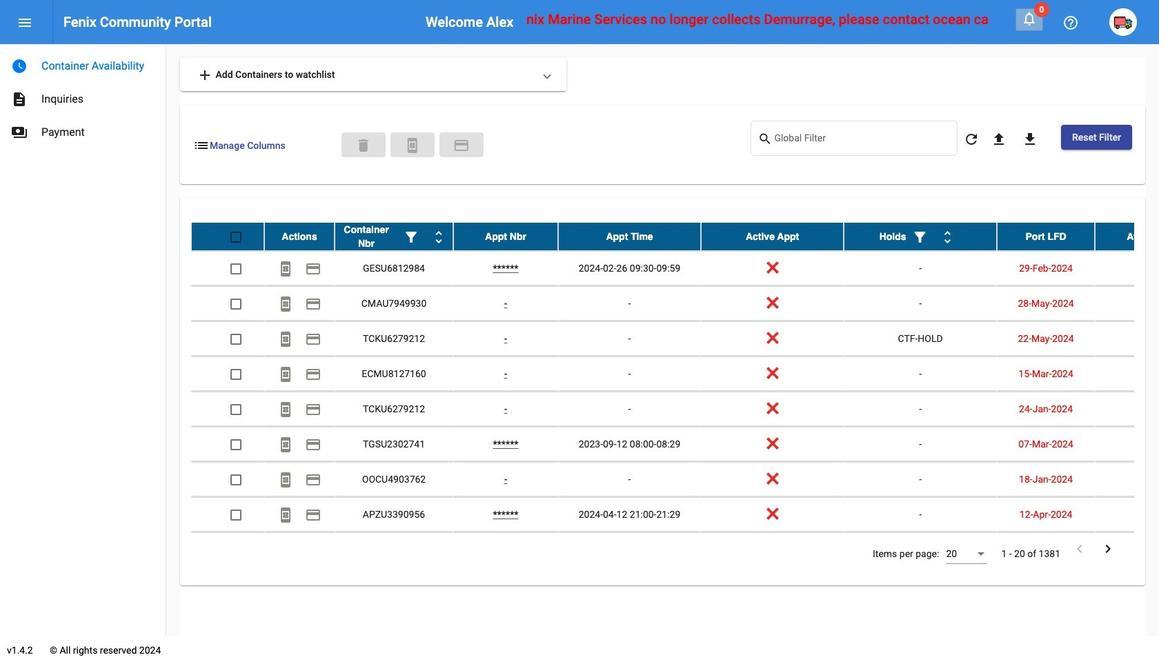Task type: describe. For each thing, give the bounding box(es) containing it.
delete image
[[355, 137, 372, 154]]

2 row from the top
[[191, 251, 1159, 286]]

7 row from the top
[[191, 427, 1159, 462]]

4 column header from the left
[[558, 223, 701, 251]]

2 column header from the left
[[335, 223, 453, 251]]

6 row from the top
[[191, 392, 1159, 427]]

5 column header from the left
[[701, 223, 844, 251]]

6 column header from the left
[[844, 223, 997, 251]]

7 column header from the left
[[997, 223, 1095, 251]]

1 column header from the left
[[264, 223, 335, 251]]



Task type: locate. For each thing, give the bounding box(es) containing it.
8 row from the top
[[191, 462, 1159, 498]]

8 column header from the left
[[1095, 223, 1159, 251]]

grid
[[191, 223, 1159, 568]]

no color image
[[1021, 10, 1038, 27], [17, 15, 33, 31], [11, 58, 28, 75], [197, 67, 213, 84], [11, 91, 28, 108], [193, 137, 210, 154], [453, 137, 470, 154], [403, 229, 420, 246], [912, 229, 928, 246], [277, 261, 294, 278], [277, 331, 294, 348], [277, 367, 294, 383], [277, 402, 294, 418], [305, 402, 322, 418], [277, 507, 294, 524], [1072, 541, 1088, 558], [1100, 541, 1116, 558]]

1 row from the top
[[191, 223, 1159, 251]]

3 row from the top
[[191, 286, 1159, 322]]

5 row from the top
[[191, 357, 1159, 392]]

4 row from the top
[[191, 322, 1159, 357]]

cell
[[1095, 251, 1159, 286], [1095, 286, 1159, 321], [1095, 322, 1159, 356], [1095, 357, 1159, 391], [1095, 392, 1159, 426], [1095, 427, 1159, 462], [1095, 462, 1159, 497], [1095, 498, 1159, 532], [191, 533, 264, 567], [264, 533, 335, 567], [335, 533, 453, 567], [453, 533, 558, 567], [558, 533, 701, 567], [701, 533, 844, 567], [844, 533, 997, 567], [997, 533, 1095, 567], [1095, 533, 1159, 567]]

9 row from the top
[[191, 498, 1159, 533]]

no color image
[[1063, 15, 1079, 31], [11, 124, 28, 141], [758, 131, 774, 147], [963, 131, 980, 148], [991, 131, 1007, 148], [1022, 131, 1038, 148], [404, 137, 421, 154], [431, 229, 447, 246], [939, 229, 956, 246], [305, 261, 322, 278], [277, 296, 294, 313], [305, 296, 322, 313], [305, 331, 322, 348], [305, 367, 322, 383], [277, 437, 294, 454], [305, 437, 322, 454], [277, 472, 294, 489], [305, 472, 322, 489], [305, 507, 322, 524]]

10 row from the top
[[191, 533, 1159, 568]]

navigation
[[0, 44, 166, 149]]

column header
[[264, 223, 335, 251], [335, 223, 453, 251], [453, 223, 558, 251], [558, 223, 701, 251], [701, 223, 844, 251], [844, 223, 997, 251], [997, 223, 1095, 251], [1095, 223, 1159, 251]]

row
[[191, 223, 1159, 251], [191, 251, 1159, 286], [191, 286, 1159, 322], [191, 322, 1159, 357], [191, 357, 1159, 392], [191, 392, 1159, 427], [191, 427, 1159, 462], [191, 462, 1159, 498], [191, 498, 1159, 533], [191, 533, 1159, 568]]

Global Watchlist Filter field
[[774, 135, 950, 146]]

3 column header from the left
[[453, 223, 558, 251]]



Task type: vqa. For each thing, say whether or not it's contained in the screenshot.
1 to the middle
no



